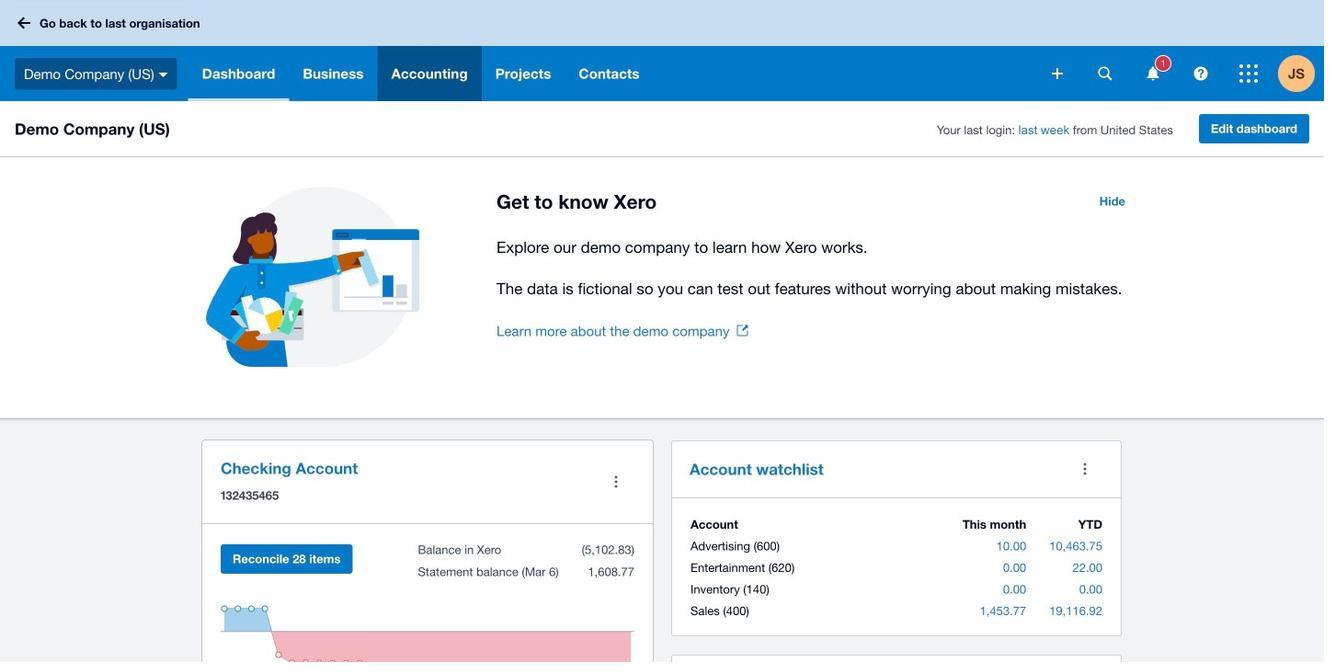 Task type: locate. For each thing, give the bounding box(es) containing it.
banner
[[0, 0, 1325, 101]]

intro banner body element
[[497, 235, 1137, 302]]

0 horizontal spatial svg image
[[1099, 67, 1113, 80]]

svg image
[[17, 17, 30, 29], [1148, 67, 1160, 80], [1195, 67, 1208, 80], [1052, 68, 1063, 79], [159, 72, 168, 77]]

svg image
[[1240, 64, 1258, 83], [1099, 67, 1113, 80]]

1 horizontal spatial svg image
[[1240, 64, 1258, 83]]

manage menu toggle image
[[598, 464, 635, 500]]



Task type: vqa. For each thing, say whether or not it's contained in the screenshot.
BY
no



